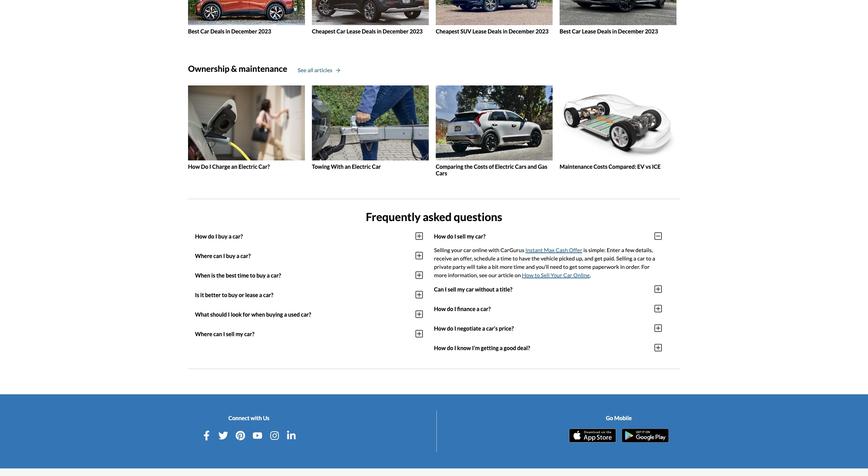 Task type: locate. For each thing, give the bounding box(es) containing it.
2023 inside cheapest car lease deals in december 2023 link
[[410, 28, 423, 35]]

2 horizontal spatial the
[[532, 255, 540, 262]]

do for finance
[[447, 306, 453, 312]]

december down 'best car lease deals in december 2023' image
[[618, 28, 644, 35]]

best car lease deals in december 2023 link
[[560, 0, 677, 35]]

plus square image inside how do i know i'm getting a good deal? dropdown button
[[655, 344, 662, 352]]

4 december from the left
[[618, 28, 644, 35]]

car? inside 'dropdown button'
[[233, 233, 243, 240]]

best for best car lease deals in december 2023
[[560, 28, 571, 35]]

0 horizontal spatial more
[[434, 272, 447, 279]]

lease down 'best car lease deals in december 2023' image
[[582, 28, 596, 35]]

electric
[[238, 163, 257, 170], [352, 163, 371, 170], [495, 163, 514, 170]]

0 vertical spatial with
[[489, 247, 499, 253]]

instagram image
[[270, 431, 279, 441]]

asked
[[423, 210, 452, 224]]

comparing
[[436, 163, 463, 170]]

for
[[641, 264, 650, 270]]

plus square image
[[655, 285, 662, 294], [416, 291, 423, 299], [655, 324, 662, 333], [655, 344, 662, 352]]

electric right of
[[495, 163, 514, 170]]

1 costs from the left
[[474, 163, 488, 170]]

i inside 'dropdown button'
[[215, 233, 217, 240]]

0 vertical spatial my
[[467, 233, 474, 240]]

deals down cheapest suv lease deals in december 2023 'image'
[[488, 28, 502, 35]]

2 can from the top
[[213, 331, 222, 337]]

2 horizontal spatial an
[[453, 255, 459, 262]]

i down should
[[223, 331, 225, 337]]

i for where can i buy a car?
[[223, 253, 225, 259]]

ownership
[[188, 63, 229, 74]]

1 horizontal spatial is
[[583, 247, 587, 253]]

1 horizontal spatial get
[[595, 255, 603, 262]]

few
[[625, 247, 634, 253]]

0 vertical spatial the
[[464, 163, 473, 170]]

i left the negotiate
[[454, 325, 456, 332]]

my up online
[[467, 233, 474, 240]]

where inside where can i buy a car? dropdown button
[[195, 253, 212, 259]]

what should i look for when buying a used car? button
[[195, 305, 423, 324]]

how for how do i buy a car?
[[195, 233, 207, 240]]

plus square image for when is the best time to buy a car?
[[416, 271, 423, 280]]

more
[[500, 264, 513, 270], [434, 272, 447, 279]]

online
[[472, 247, 487, 253]]

in left "order."
[[620, 264, 625, 270]]

time down selling your car online with cargurus instant max cash offer in the bottom of the page
[[501, 255, 512, 262]]

4 2023 from the left
[[645, 28, 658, 35]]

2023 inside best car lease deals in december 2023 link
[[645, 28, 658, 35]]

in down cheapest car lease deals in december 2023 image
[[377, 28, 382, 35]]

car?
[[233, 233, 243, 240], [475, 233, 486, 240], [240, 253, 251, 259], [271, 272, 281, 279], [263, 292, 273, 298], [481, 306, 491, 312], [301, 311, 311, 318], [244, 331, 254, 337]]

can inside dropdown button
[[213, 253, 222, 259]]

do inside how do i negotiate a car's price? dropdown button
[[447, 325, 453, 332]]

car? inside dropdown button
[[244, 331, 254, 337]]

in for cheapest suv lease deals in december 2023
[[503, 28, 508, 35]]

my inside where can i sell my car? dropdown button
[[236, 331, 243, 337]]

december for best car lease deals in december 2023
[[618, 28, 644, 35]]

deals down cheapest car lease deals in december 2023 image
[[362, 28, 376, 35]]

0 horizontal spatial best
[[188, 28, 199, 35]]

i up the where can i buy a car?
[[215, 233, 217, 240]]

how up the where can i buy a car?
[[195, 233, 207, 240]]

how right the on
[[522, 272, 534, 279]]

see
[[479, 272, 487, 279]]

time
[[501, 255, 512, 262], [514, 264, 525, 270], [238, 272, 249, 279]]

1 horizontal spatial best
[[560, 28, 571, 35]]

2 deals from the left
[[362, 28, 376, 35]]

plus square image inside where can i sell my car? dropdown button
[[416, 330, 423, 338]]

1 horizontal spatial sell
[[448, 286, 456, 293]]

an right charge at the left of the page
[[231, 163, 237, 170]]

2 cheapest from the left
[[436, 28, 459, 35]]

0 horizontal spatial with
[[251, 415, 262, 422]]

for
[[243, 311, 250, 318]]

2 horizontal spatial my
[[467, 233, 474, 240]]

can inside dropdown button
[[213, 331, 222, 337]]

car for best car deals in december 2023
[[200, 28, 209, 35]]

2 lease from the left
[[473, 28, 487, 35]]

cheapest suv lease deals in december 2023
[[436, 28, 549, 35]]

1 horizontal spatial an
[[345, 163, 351, 170]]

schedule
[[474, 255, 496, 262]]

how for how do i finance a car?
[[434, 306, 446, 312]]

my
[[467, 233, 474, 240], [457, 286, 465, 293], [236, 331, 243, 337]]

my inside can i sell my car without a title? dropdown button
[[457, 286, 465, 293]]

plus square image inside how do i negotiate a car's price? dropdown button
[[655, 324, 662, 333]]

in
[[226, 28, 230, 35], [377, 28, 382, 35], [503, 28, 508, 35], [612, 28, 617, 35], [620, 264, 625, 270]]

and left gas
[[528, 163, 537, 170]]

december
[[231, 28, 257, 35], [383, 28, 409, 35], [509, 28, 535, 35], [618, 28, 644, 35]]

is right when
[[211, 272, 215, 279]]

lease right suv
[[473, 28, 487, 35]]

electric right "with"
[[352, 163, 371, 170]]

can for sell
[[213, 331, 222, 337]]

used
[[288, 311, 300, 318]]

can down "how do i buy a car?" at left
[[213, 253, 222, 259]]

cheapest car lease deals in december 2023 image
[[312, 0, 429, 25]]

lease down cheapest car lease deals in december 2023 image
[[347, 28, 361, 35]]

getting
[[481, 345, 499, 351]]

1 vertical spatial selling
[[616, 255, 632, 262]]

how do i know i'm getting a good deal? button
[[434, 338, 662, 358]]

with left us
[[251, 415, 262, 422]]

i down "how do i buy a car?" at left
[[223, 253, 225, 259]]

1 horizontal spatial selling
[[616, 255, 632, 262]]

0 horizontal spatial costs
[[474, 163, 488, 170]]

buy up the where can i buy a car?
[[218, 233, 228, 240]]

in down 'best car lease deals in december 2023' image
[[612, 28, 617, 35]]

3 deals from the left
[[488, 28, 502, 35]]

2 vertical spatial time
[[238, 272, 249, 279]]

1 horizontal spatial time
[[501, 255, 512, 262]]

2 electric from the left
[[352, 163, 371, 170]]

i up your
[[454, 233, 456, 240]]

1 horizontal spatial cars
[[515, 163, 527, 170]]

sell inside dropdown button
[[226, 331, 235, 337]]

car inside the is simple: enter a few details, receive an offer, schedule a time to have the vehicle picked up, and get paid. selling a car to a private party will take a bit more time and you'll need to get some paperwork in order. for more information, see our article on
[[637, 255, 645, 262]]

where can i sell my car?
[[195, 331, 254, 337]]

how to sell your car online link
[[522, 272, 590, 279]]

ice
[[652, 163, 661, 170]]

0 horizontal spatial selling
[[434, 247, 450, 253]]

sell right can
[[448, 286, 456, 293]]

how inside how do i finance a car? dropdown button
[[434, 306, 446, 312]]

costs left compared:
[[594, 163, 608, 170]]

my down 'information,'
[[457, 286, 465, 293]]

do for know
[[447, 345, 453, 351]]

1 vertical spatial the
[[532, 255, 540, 262]]

1 vertical spatial time
[[514, 264, 525, 270]]

plus square image
[[416, 232, 423, 241], [416, 252, 423, 260], [416, 271, 423, 280], [655, 305, 662, 313], [416, 310, 423, 319], [416, 330, 423, 338]]

car for best car lease deals in december 2023
[[572, 28, 581, 35]]

i for how do i know i'm getting a good deal?
[[454, 345, 456, 351]]

car left without
[[466, 286, 474, 293]]

3 electric from the left
[[495, 163, 514, 170]]

do for sell
[[447, 233, 453, 240]]

do left finance
[[447, 306, 453, 312]]

i inside dropdown button
[[223, 253, 225, 259]]

how inside how do i charge an electric car? link
[[188, 163, 200, 170]]

0 horizontal spatial my
[[236, 331, 243, 337]]

buy left or
[[228, 292, 238, 298]]

car's
[[486, 325, 498, 332]]

do inside how do i sell my car? dropdown button
[[447, 233, 453, 240]]

sell up your
[[457, 233, 466, 240]]

1 horizontal spatial the
[[464, 163, 473, 170]]

an inside 'link'
[[345, 163, 351, 170]]

december down cheapest suv lease deals in december 2023 'image'
[[509, 28, 535, 35]]

0 horizontal spatial lease
[[347, 28, 361, 35]]

can i sell my car without a title? button
[[434, 280, 662, 299]]

1 december from the left
[[231, 28, 257, 35]]

2 best from the left
[[560, 28, 571, 35]]

where down what
[[195, 331, 212, 337]]

cars left gas
[[515, 163, 527, 170]]

2023 for cheapest suv lease deals in december 2023
[[536, 28, 549, 35]]

1 can from the top
[[213, 253, 222, 259]]

connect
[[228, 415, 250, 422]]

how left know
[[434, 345, 446, 351]]

more up article
[[500, 264, 513, 270]]

1 horizontal spatial more
[[500, 264, 513, 270]]

vehicle
[[541, 255, 558, 262]]

mobile
[[614, 415, 632, 422]]

ev
[[637, 163, 645, 170]]

3 december from the left
[[509, 28, 535, 35]]

selling up receive
[[434, 247, 450, 253]]

lease
[[245, 292, 258, 298]]

plus square image inside 'when is the best time to buy a car?' dropdown button
[[416, 271, 423, 280]]

sell down look
[[226, 331, 235, 337]]

1 horizontal spatial my
[[457, 286, 465, 293]]

0 vertical spatial is
[[583, 247, 587, 253]]

buy up lease
[[256, 272, 266, 279]]

i left look
[[228, 311, 230, 318]]

1 vertical spatial car
[[637, 255, 645, 262]]

youtube image
[[253, 431, 262, 441]]

towing with an electric car image
[[312, 85, 429, 160]]

costs left of
[[474, 163, 488, 170]]

1 cheapest from the left
[[312, 28, 336, 35]]

0 horizontal spatial electric
[[238, 163, 257, 170]]

will
[[467, 264, 475, 270]]

how for how do i charge an electric car?
[[188, 163, 200, 170]]

comparing the costs of electric cars and gas cars link
[[436, 85, 553, 177]]

how do i charge an electric car?
[[188, 163, 270, 170]]

1 horizontal spatial costs
[[594, 163, 608, 170]]

how for how do i negotiate a car's price?
[[434, 325, 446, 332]]

negotiate
[[457, 325, 481, 332]]

the left 'best'
[[216, 272, 225, 279]]

4 deals from the left
[[597, 28, 611, 35]]

0 vertical spatial where
[[195, 253, 212, 259]]

time right 'best'
[[238, 272, 249, 279]]

my inside how do i sell my car? dropdown button
[[467, 233, 474, 240]]

is
[[583, 247, 587, 253], [211, 272, 215, 279]]

3 2023 from the left
[[536, 28, 549, 35]]

in inside the is simple: enter a few details, receive an offer, schedule a time to have the vehicle picked up, and get paid. selling a car to a private party will take a bit more time and you'll need to get some paperwork in order. for more information, see our article on
[[620, 264, 625, 270]]

2 vertical spatial the
[[216, 272, 225, 279]]

more down private
[[434, 272, 447, 279]]

deals
[[210, 28, 224, 35], [362, 28, 376, 35], [488, 28, 502, 35], [597, 28, 611, 35]]

good
[[504, 345, 516, 351]]

electric left car?
[[238, 163, 257, 170]]

the right comparing
[[464, 163, 473, 170]]

get down simple:
[[595, 255, 603, 262]]

1 where from the top
[[195, 253, 212, 259]]

and inside the comparing the costs of electric cars and gas cars
[[528, 163, 537, 170]]

how do i negotiate a car's price? button
[[434, 319, 662, 338]]

the down instant
[[532, 255, 540, 262]]

0 horizontal spatial sell
[[226, 331, 235, 337]]

car for cheapest car lease deals in december 2023
[[337, 28, 346, 35]]

3 lease from the left
[[582, 28, 596, 35]]

how down can
[[434, 306, 446, 312]]

in down cheapest suv lease deals in december 2023 'image'
[[503, 28, 508, 35]]

how for how do i sell my car?
[[434, 233, 446, 240]]

plus square image inside how do i buy a car? 'dropdown button'
[[416, 232, 423, 241]]

how down asked
[[434, 233, 446, 240]]

arrow right image
[[336, 68, 340, 73]]

how for how do i know i'm getting a good deal?
[[434, 345, 446, 351]]

2 vertical spatial sell
[[226, 331, 235, 337]]

questions
[[454, 210, 502, 224]]

december down cheapest car lease deals in december 2023 image
[[383, 28, 409, 35]]

1 vertical spatial where
[[195, 331, 212, 337]]

plus square image inside can i sell my car without a title? dropdown button
[[655, 285, 662, 294]]

1 vertical spatial can
[[213, 331, 222, 337]]

1 horizontal spatial cheapest
[[436, 28, 459, 35]]

it
[[200, 292, 204, 298]]

how do i charge an electric car? link
[[188, 85, 305, 170]]

maintenance costs compared: ev vs ice
[[560, 163, 661, 170]]

costs
[[474, 163, 488, 170], [594, 163, 608, 170]]

car?
[[259, 163, 270, 170]]

0 horizontal spatial is
[[211, 272, 215, 279]]

0 vertical spatial selling
[[434, 247, 450, 253]]

i for how do i charge an electric car?
[[209, 163, 211, 170]]

is right offer
[[583, 247, 587, 253]]

is it better to buy or lease a car? button
[[195, 285, 423, 305]]

do inside how do i know i'm getting a good deal? dropdown button
[[447, 345, 453, 351]]

plus square image for how do i finance a car?
[[655, 305, 662, 313]]

2023 for cheapest car lease deals in december 2023
[[410, 28, 423, 35]]

1 horizontal spatial lease
[[473, 28, 487, 35]]

2 2023 from the left
[[410, 28, 423, 35]]

plus square image for title?
[[655, 285, 662, 294]]

comparing the costs of electric cars and gas cars image
[[436, 85, 553, 160]]

plus square image inside is it better to buy or lease a car? dropdown button
[[416, 291, 423, 299]]

in for best car lease deals in december 2023
[[612, 28, 617, 35]]

do for buy
[[208, 233, 214, 240]]

0 vertical spatial can
[[213, 253, 222, 259]]

0 horizontal spatial time
[[238, 272, 249, 279]]

and right up, at the right bottom of page
[[585, 255, 594, 262]]

see all articles
[[298, 67, 332, 73]]

1 best from the left
[[188, 28, 199, 35]]

2 vertical spatial my
[[236, 331, 243, 337]]

an down your
[[453, 255, 459, 262]]

0 horizontal spatial cheapest
[[312, 28, 336, 35]]

how inside how do i sell my car? dropdown button
[[434, 233, 446, 240]]

plus square image for where can i buy a car?
[[416, 252, 423, 260]]

a inside dropdown button
[[236, 253, 239, 259]]

time up the on
[[514, 264, 525, 270]]

the inside the comparing the costs of electric cars and gas cars
[[464, 163, 473, 170]]

deals down 'best car lease deals in december 2023' image
[[597, 28, 611, 35]]

my for where can i sell my car?
[[236, 331, 243, 337]]

connect with us
[[228, 415, 269, 422]]

1 horizontal spatial with
[[489, 247, 499, 253]]

do left the negotiate
[[447, 325, 453, 332]]

where can i buy a car?
[[195, 253, 251, 259]]

where
[[195, 253, 212, 259], [195, 331, 212, 337]]

car up offer,
[[464, 247, 471, 253]]

2023
[[258, 28, 271, 35], [410, 28, 423, 35], [536, 28, 549, 35], [645, 28, 658, 35]]

the inside 'when is the best time to buy a car?' dropdown button
[[216, 272, 225, 279]]

plus square image inside where can i buy a car? dropdown button
[[416, 252, 423, 260]]

1 vertical spatial and
[[585, 255, 594, 262]]

and down have
[[526, 264, 535, 270]]

better
[[205, 292, 221, 298]]

2 where from the top
[[195, 331, 212, 337]]

cars
[[515, 163, 527, 170], [436, 170, 447, 176]]

do up your
[[447, 233, 453, 240]]

selling
[[434, 247, 450, 253], [616, 255, 632, 262]]

2023 inside cheapest suv lease deals in december 2023 link
[[536, 28, 549, 35]]

do inside how do i finance a car? dropdown button
[[447, 306, 453, 312]]

car down details,
[[637, 255, 645, 262]]

get down picked on the bottom of page
[[569, 264, 577, 270]]

cars down comparing
[[436, 170, 447, 176]]

1 horizontal spatial electric
[[352, 163, 371, 170]]

1 lease from the left
[[347, 28, 361, 35]]

you'll
[[536, 264, 549, 270]]

plus square image for where can i sell my car?
[[416, 330, 423, 338]]

1 2023 from the left
[[258, 28, 271, 35]]

do up the where can i buy a car?
[[208, 233, 214, 240]]

deals down 'best car deals in december 2023' image
[[210, 28, 224, 35]]

1 vertical spatial is
[[211, 272, 215, 279]]

when
[[251, 311, 265, 318]]

how inside how do i know i'm getting a good deal? dropdown button
[[434, 345, 446, 351]]

with up schedule
[[489, 247, 499, 253]]

my down look
[[236, 331, 243, 337]]

can i sell my car without a title?
[[434, 286, 512, 293]]

selling down few
[[616, 255, 632, 262]]

finance
[[457, 306, 476, 312]]

1 vertical spatial my
[[457, 286, 465, 293]]

2 costs from the left
[[594, 163, 608, 170]]

lease for cheapest car lease deals in december 2023
[[347, 28, 361, 35]]

see
[[298, 67, 307, 73]]

is
[[195, 292, 199, 298]]

how
[[188, 163, 200, 170], [195, 233, 207, 240], [434, 233, 446, 240], [522, 272, 534, 279], [434, 306, 446, 312], [434, 325, 446, 332], [434, 345, 446, 351]]

how inside how do i buy a car? 'dropdown button'
[[195, 233, 207, 240]]

where up when
[[195, 253, 212, 259]]

plus square image inside how do i finance a car? dropdown button
[[655, 305, 662, 313]]

can
[[213, 253, 222, 259], [213, 331, 222, 337]]

2 horizontal spatial electric
[[495, 163, 514, 170]]

2 horizontal spatial sell
[[457, 233, 466, 240]]

plus square image inside what should i look for when buying a used car? dropdown button
[[416, 310, 423, 319]]

2 december from the left
[[383, 28, 409, 35]]

1 vertical spatial get
[[569, 264, 577, 270]]

0 vertical spatial sell
[[457, 233, 466, 240]]

how inside how do i negotiate a car's price? dropdown button
[[434, 325, 446, 332]]

2 horizontal spatial lease
[[582, 28, 596, 35]]

i left know
[[454, 345, 456, 351]]

how left do
[[188, 163, 200, 170]]

can down should
[[213, 331, 222, 337]]

an right "with"
[[345, 163, 351, 170]]

i right do
[[209, 163, 211, 170]]

december down 'best car deals in december 2023' image
[[231, 28, 257, 35]]

i inside dropdown button
[[223, 331, 225, 337]]

frequently asked questions
[[366, 210, 502, 224]]

2 vertical spatial car
[[466, 286, 474, 293]]

i left finance
[[454, 306, 456, 312]]

0 horizontal spatial the
[[216, 272, 225, 279]]

a
[[229, 233, 232, 240], [621, 247, 624, 253], [236, 253, 239, 259], [497, 255, 500, 262], [634, 255, 636, 262], [652, 255, 655, 262], [488, 264, 491, 270], [267, 272, 270, 279], [496, 286, 499, 293], [259, 292, 262, 298], [477, 306, 480, 312], [284, 311, 287, 318], [482, 325, 485, 332], [500, 345, 503, 351]]

1 vertical spatial sell
[[448, 286, 456, 293]]

where inside where can i sell my car? dropdown button
[[195, 331, 212, 337]]

buy up 'best'
[[226, 253, 235, 259]]

deals for cheapest suv lease deals in december 2023
[[488, 28, 502, 35]]

do inside how do i buy a car? 'dropdown button'
[[208, 233, 214, 240]]

gas
[[538, 163, 547, 170]]

i
[[209, 163, 211, 170], [215, 233, 217, 240], [454, 233, 456, 240], [223, 253, 225, 259], [445, 286, 447, 293], [454, 306, 456, 312], [228, 311, 230, 318], [454, 325, 456, 332], [223, 331, 225, 337], [454, 345, 456, 351]]

how left the negotiate
[[434, 325, 446, 332]]

0 vertical spatial and
[[528, 163, 537, 170]]

do left know
[[447, 345, 453, 351]]



Task type: vqa. For each thing, say whether or not it's contained in the screenshot.
the bottom Blue
no



Task type: describe. For each thing, give the bounding box(es) containing it.
do
[[201, 163, 208, 170]]

buy inside dropdown button
[[226, 253, 235, 259]]

maintenance costs compared: ev vs ice image
[[560, 85, 677, 160]]

an inside the is simple: enter a few details, receive an offer, schedule a time to have the vehicle picked up, and get paid. selling a car to a private party will take a bit more time and you'll need to get some paperwork in order. for more information, see our article on
[[453, 255, 459, 262]]

deals for cheapest car lease deals in december 2023
[[362, 28, 376, 35]]

have
[[519, 255, 531, 262]]

lease for cheapest suv lease deals in december 2023
[[473, 28, 487, 35]]

facebook image
[[202, 431, 211, 441]]

plus square image for good
[[655, 344, 662, 352]]

with
[[331, 163, 344, 170]]

where can i buy a car? button
[[195, 246, 423, 266]]

know
[[457, 345, 471, 351]]

us
[[263, 415, 269, 422]]

title?
[[500, 286, 512, 293]]

how do i buy a car?
[[195, 233, 243, 240]]

selling your car online with cargurus instant max cash offer
[[434, 247, 582, 253]]

in down 'best car deals in december 2023' image
[[226, 28, 230, 35]]

your
[[451, 247, 463, 253]]

how do i know i'm getting a good deal?
[[434, 345, 530, 351]]

receive
[[434, 255, 452, 262]]

in for cheapest car lease deals in december 2023
[[377, 28, 382, 35]]

2 horizontal spatial time
[[514, 264, 525, 270]]

best car deals in december 2023 image
[[188, 0, 305, 25]]

best car deals in december 2023 link
[[188, 0, 305, 35]]

do for negotiate
[[447, 325, 453, 332]]

cheapest suv lease deals in december 2023 image
[[436, 0, 553, 25]]

buy inside 'dropdown button'
[[218, 233, 228, 240]]

maintenance
[[239, 63, 287, 74]]

costs inside the comparing the costs of electric cars and gas cars
[[474, 163, 488, 170]]

should
[[210, 311, 227, 318]]

private
[[434, 264, 452, 270]]

plus square image for how do i buy a car?
[[416, 232, 423, 241]]

frequently
[[366, 210, 421, 224]]

our
[[489, 272, 497, 279]]

to up 'for'
[[646, 255, 651, 262]]

to down cargurus
[[513, 255, 518, 262]]

selling inside the is simple: enter a few details, receive an offer, schedule a time to have the vehicle picked up, and get paid. selling a car to a private party will take a bit more time and you'll need to get some paperwork in order. for more information, see our article on
[[616, 255, 632, 262]]

buying
[[266, 311, 283, 318]]

minus square image
[[655, 232, 662, 241]]

sell for how do i sell my car?
[[457, 233, 466, 240]]

without
[[475, 286, 495, 293]]

cargurus
[[501, 247, 524, 253]]

how do i charge an electric car? image
[[188, 85, 305, 160]]

i for where can i sell my car?
[[223, 331, 225, 337]]

details,
[[636, 247, 653, 253]]

december for cheapest car lease deals in december 2023
[[383, 28, 409, 35]]

is inside the is simple: enter a few details, receive an offer, schedule a time to have the vehicle picked up, and get paid. selling a car to a private party will take a bit more time and you'll need to get some paperwork in order. for more information, see our article on
[[583, 247, 587, 253]]

cheapest car lease deals in december 2023
[[312, 28, 423, 35]]

0 vertical spatial car
[[464, 247, 471, 253]]

pinterest image
[[236, 431, 245, 441]]

maintenance costs compared: ev vs ice link
[[560, 85, 677, 170]]

2023 inside best car deals in december 2023 link
[[258, 28, 271, 35]]

sell
[[541, 272, 550, 279]]

1 vertical spatial with
[[251, 415, 262, 422]]

of
[[489, 163, 494, 170]]

best car deals in december 2023
[[188, 28, 271, 35]]

where for where can i buy a car?
[[195, 253, 212, 259]]

2023 for best car lease deals in december 2023
[[645, 28, 658, 35]]

best for best car deals in december 2023
[[188, 28, 199, 35]]

suv
[[460, 28, 472, 35]]

towing with an electric car link
[[312, 85, 429, 170]]

offer,
[[460, 255, 473, 262]]

on
[[515, 272, 521, 279]]

car inside dropdown button
[[466, 286, 474, 293]]

picked
[[559, 255, 575, 262]]

2 vertical spatial and
[[526, 264, 535, 270]]

when is the best time to buy a car?
[[195, 272, 281, 279]]

twitter image
[[219, 431, 228, 441]]

cheapest for cheapest car lease deals in december 2023
[[312, 28, 336, 35]]

0 horizontal spatial cars
[[436, 170, 447, 176]]

take
[[476, 264, 487, 270]]

how to sell your car online .
[[522, 272, 591, 279]]

i for how do i negotiate a car's price?
[[454, 325, 456, 332]]

the inside the is simple: enter a few details, receive an offer, schedule a time to have the vehicle picked up, and get paid. selling a car to a private party will take a bit more time and you'll need to get some paperwork in order. for more information, see our article on
[[532, 255, 540, 262]]

online
[[573, 272, 590, 279]]

lease for best car lease deals in december 2023
[[582, 28, 596, 35]]

towing with an electric car
[[312, 163, 381, 170]]

simple:
[[588, 247, 606, 253]]

get it on google play image
[[622, 429, 669, 443]]

a inside 'dropdown button'
[[229, 233, 232, 240]]

best car lease deals in december 2023
[[560, 28, 658, 35]]

0 vertical spatial get
[[595, 255, 603, 262]]

or
[[239, 292, 244, 298]]

to up lease
[[250, 272, 255, 279]]

electric inside the comparing the costs of electric cars and gas cars
[[495, 163, 514, 170]]

best
[[226, 272, 237, 279]]

car? inside dropdown button
[[240, 253, 251, 259]]

order.
[[626, 264, 640, 270]]

how do i negotiate a car's price?
[[434, 325, 514, 332]]

how for how to sell your car online .
[[522, 272, 534, 279]]

what
[[195, 311, 209, 318]]

0 horizontal spatial get
[[569, 264, 577, 270]]

linkedin image
[[287, 431, 296, 441]]

1 deals from the left
[[210, 28, 224, 35]]

towing
[[312, 163, 330, 170]]

your
[[551, 272, 562, 279]]

i for how do i sell my car?
[[454, 233, 456, 240]]

paid.
[[604, 255, 615, 262]]

information,
[[448, 272, 478, 279]]

some
[[578, 264, 591, 270]]

plus square image for a
[[416, 291, 423, 299]]

i for how do i finance a car?
[[454, 306, 456, 312]]

where for where can i sell my car?
[[195, 331, 212, 337]]

electric inside 'link'
[[352, 163, 371, 170]]

1 vertical spatial more
[[434, 272, 447, 279]]

articles
[[314, 67, 332, 73]]

how do i sell my car? button
[[434, 227, 662, 246]]

when
[[195, 272, 210, 279]]

up,
[[576, 255, 583, 262]]

paperwork
[[592, 264, 619, 270]]

download on the app store image
[[569, 429, 616, 443]]

how do i finance a car? button
[[434, 299, 662, 319]]

0 vertical spatial time
[[501, 255, 512, 262]]

sell for where can i sell my car?
[[226, 331, 235, 337]]

can for buy
[[213, 253, 222, 259]]

i'm
[[472, 345, 480, 351]]

i for what should i look for when buying a used car?
[[228, 311, 230, 318]]

cheapest for cheapest suv lease deals in december 2023
[[436, 28, 459, 35]]

instant
[[525, 247, 543, 253]]

to right better
[[222, 292, 227, 298]]

to down picked on the bottom of page
[[563, 264, 568, 270]]

car inside 'link'
[[372, 163, 381, 170]]

0 vertical spatial more
[[500, 264, 513, 270]]

to left sell
[[535, 272, 540, 279]]

my for how do i sell my car?
[[467, 233, 474, 240]]

0 horizontal spatial an
[[231, 163, 237, 170]]

.
[[590, 272, 591, 279]]

all
[[308, 67, 313, 73]]

1 electric from the left
[[238, 163, 257, 170]]

vs
[[646, 163, 651, 170]]

plus square image for what should i look for when buying a used car?
[[416, 310, 423, 319]]

i right can
[[445, 286, 447, 293]]

price?
[[499, 325, 514, 332]]

compared:
[[609, 163, 636, 170]]

charge
[[212, 163, 230, 170]]

is it better to buy or lease a car?
[[195, 292, 273, 298]]

december for cheapest suv lease deals in december 2023
[[509, 28, 535, 35]]

go
[[606, 415, 613, 422]]

&
[[231, 63, 237, 74]]

ownership & maintenance
[[188, 63, 287, 74]]

is inside dropdown button
[[211, 272, 215, 279]]

comparing the costs of electric cars and gas cars
[[436, 163, 547, 176]]

time inside dropdown button
[[238, 272, 249, 279]]

enter
[[607, 247, 620, 253]]

article
[[498, 272, 514, 279]]

deals for best car lease deals in december 2023
[[597, 28, 611, 35]]

is simple: enter a few details, receive an offer, schedule a time to have the vehicle picked up, and get paid. selling a car to a private party will take a bit more time and you'll need to get some paperwork in order. for more information, see our article on
[[434, 247, 655, 279]]

best car lease deals in december 2023 image
[[560, 0, 677, 25]]

when is the best time to buy a car? button
[[195, 266, 423, 285]]

i for how do i buy a car?
[[215, 233, 217, 240]]



